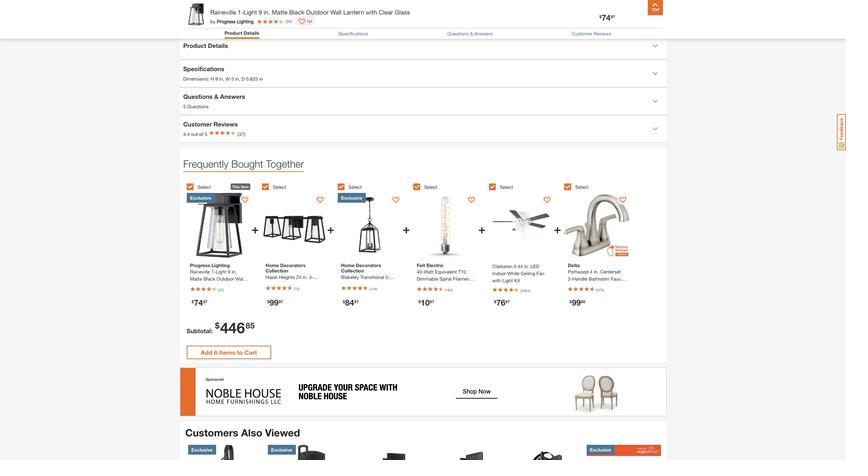 Task type: locate. For each thing, give the bounding box(es) containing it.
5 right the w
[[231, 76, 234, 82]]

0 horizontal spatial display image
[[241, 197, 248, 204]]

0 horizontal spatial specifications
[[183, 65, 224, 73]]

& for questions & answers
[[214, 93, 219, 100]]

0 vertical spatial details
[[244, 30, 259, 36]]

collection up hazel
[[266, 268, 288, 274]]

$ 74 97 up subtotal:
[[192, 298, 208, 308]]

1 horizontal spatial &
[[470, 31, 473, 36]]

0 vertical spatial led
[[531, 264, 539, 270]]

$ inside $ 99 97
[[267, 300, 270, 305]]

cart
[[245, 349, 257, 357]]

specifications up 'dimensions:' at left
[[183, 65, 224, 73]]

bathroom inside delta portwood 4 in. centerset 2-handle bathroom faucet in spotshield brushed nickel
[[589, 276, 610, 282]]

0 vertical spatial white
[[507, 271, 520, 277]]

0 horizontal spatial customer
[[183, 121, 212, 128]]

with inside clarkston ii 44 in. led indoor white ceiling fan with light kit
[[492, 278, 501, 284]]

1 vertical spatial customer
[[183, 121, 212, 128]]

display image inside 1 / 6 group
[[241, 197, 248, 204]]

delta
[[568, 263, 580, 269]]

display image for $ 76 97
[[544, 197, 551, 204]]

questions for questions & answers
[[447, 31, 469, 36]]

$ left 446
[[215, 321, 220, 331]]

customers also viewed
[[185, 427, 300, 440]]

$ 99 97
[[267, 298, 283, 308]]

2 select from the left
[[273, 184, 286, 190]]

progress
[[217, 18, 236, 24]]

1 horizontal spatial customer
[[572, 31, 593, 36]]

1 vertical spatial answers
[[220, 93, 245, 100]]

$ up subtotal:
[[192, 300, 194, 305]]

clear
[[379, 8, 393, 16], [430, 283, 441, 289], [341, 296, 352, 302]]

customer
[[572, 31, 593, 36], [183, 121, 212, 128]]

display image
[[317, 197, 324, 204], [393, 197, 399, 204], [468, 197, 475, 204], [544, 197, 551, 204], [619, 197, 626, 204]]

select for $ 99 00
[[575, 184, 589, 190]]

2 horizontal spatial glass
[[442, 283, 454, 289]]

vanity
[[266, 296, 278, 302]]

1 horizontal spatial specifications
[[339, 31, 368, 36]]

( inside 3 / 6 group
[[369, 287, 370, 292]]

$ inside 1 / 6 group
[[192, 300, 194, 305]]

99 down farmhouse
[[270, 298, 279, 308]]

product details down lighting on the top left
[[225, 30, 259, 36]]

black down blakeley
[[353, 282, 365, 288]]

1 select from the left
[[197, 184, 211, 190]]

clear down pendant
[[341, 296, 352, 302]]

decorators inside the 'home decorators collection hazel heights 24 in. 3- light black rustic farmhouse bathroom vanity light'
[[280, 263, 306, 269]]

1 horizontal spatial collection
[[341, 268, 364, 274]]

display image
[[299, 19, 305, 25], [241, 197, 248, 204]]

black down heights
[[277, 282, 289, 288]]

questions & answers button
[[447, 31, 493, 36], [447, 31, 493, 36]]

d
[[242, 76, 245, 82]]

frequently bought together
[[183, 158, 304, 170]]

5 up 4.4
[[183, 104, 186, 110]]

select inside 4 / 6 'group'
[[424, 184, 438, 190]]

clear up edison
[[430, 283, 441, 289]]

light down e26
[[460, 291, 470, 296]]

display image inside 131 dropdown button
[[299, 19, 305, 25]]

0 vertical spatial specifications
[[339, 31, 368, 36]]

collection inside home decorators collection blakeley transitional 2- light black outdoor pendant light fixture with clear beveled glass
[[341, 268, 364, 274]]

0 vertical spatial clear
[[379, 8, 393, 16]]

2 vertical spatial glass
[[372, 296, 384, 302]]

$ 74 97
[[600, 13, 615, 22], [192, 298, 208, 308]]

1 collection from the left
[[266, 268, 288, 274]]

1 horizontal spatial led
[[531, 264, 539, 270]]

2 vertical spatial 5
[[205, 132, 207, 137]]

0 vertical spatial &
[[501, 8, 506, 15]]

clarkston ii 44 in. led indoor white ceiling fan with light kit image
[[489, 193, 554, 258]]

clear right lantern
[[379, 8, 393, 16]]

5 for &
[[183, 104, 186, 110]]

light left kit
[[503, 278, 513, 284]]

exclusive for rockwood 14.93 in. black modern integrated led color changing outdoor wall lantern sconce (1-pack) powered by hubspace image
[[590, 447, 611, 453]]

in. right 44
[[524, 264, 529, 270]]

&
[[501, 8, 506, 15], [470, 31, 473, 36], [214, 93, 219, 100]]

1 horizontal spatial details
[[244, 30, 259, 36]]

0 vertical spatial answers
[[474, 31, 493, 36]]

74 up subtotal:
[[194, 298, 203, 308]]

outdoor down transitional at the left
[[366, 282, 384, 288]]

display image for $ 99 97
[[317, 197, 324, 204]]

clarkston ii 44 in. led indoor white ceiling fan with light kit
[[492, 264, 544, 284]]

5 / 6 group
[[489, 180, 561, 318]]

specifications inside "specifications dimensions: h 9 in , w 5 in , d 5.625 in"
[[183, 65, 224, 73]]

farmhouse
[[266, 289, 289, 295]]

reviews
[[594, 31, 612, 36], [214, 121, 238, 128]]

)
[[291, 19, 292, 23], [299, 287, 300, 292], [376, 287, 377, 292], [452, 288, 453, 292], [603, 288, 604, 292], [530, 289, 531, 293]]

0 vertical spatial bathroom
[[589, 276, 610, 282]]

97 inside $ 84 97
[[354, 300, 359, 305]]

1 caret image from the top
[[653, 43, 658, 49]]

collection inside the 'home decorators collection hazel heights 24 in. 3- light black rustic farmhouse bathroom vanity light'
[[266, 268, 288, 274]]

74 right the online
[[602, 13, 611, 22]]

2 vertical spatial with
[[388, 289, 397, 295]]

4 + from the left
[[478, 222, 486, 236]]

97 inside $ 76 97
[[505, 300, 510, 305]]

led up fan in the bottom of the page
[[531, 264, 539, 270]]

2- inside delta portwood 4 in. centerset 2-handle bathroom faucet in spotshield brushed nickel
[[568, 276, 573, 282]]

select inside 6 / 6 group
[[575, 184, 589, 190]]

$ down pendant
[[343, 300, 345, 305]]

99 down nickel
[[572, 298, 581, 308]]

questions for questions & answers 5 questions
[[183, 93, 213, 100]]

1 horizontal spatial 5
[[205, 132, 207, 137]]

led down e26
[[450, 291, 459, 296]]

in. right '4'
[[594, 269, 599, 275]]

1 horizontal spatial customer reviews
[[572, 31, 612, 36]]

led
[[531, 264, 539, 270], [450, 291, 459, 296]]

+ for 99
[[327, 222, 334, 236]]

1 vertical spatial 74
[[194, 298, 203, 308]]

1 vertical spatial customer reviews
[[183, 121, 238, 128]]

0 horizontal spatial 74
[[194, 298, 203, 308]]

2 collection from the left
[[341, 268, 364, 274]]

1 home from the left
[[266, 263, 279, 269]]

) inside 3 / 6 group
[[376, 287, 377, 292]]

caret image
[[653, 71, 658, 76], [653, 126, 658, 132]]

decorators up 24
[[280, 263, 306, 269]]

dimensions:
[[183, 76, 209, 82]]

9 left matte
[[259, 8, 262, 16]]

portwood 4 in. centerset 2-handle bathroom faucet in spotshield brushed nickel image
[[565, 193, 630, 258]]

1 horizontal spatial glass
[[395, 8, 410, 16]]

0 horizontal spatial answers
[[220, 93, 245, 100]]

hazel heights 24 in. 3-light black rustic farmhouse bathroom vanity light image
[[262, 193, 327, 258]]

ii
[[514, 264, 516, 270]]

1 horizontal spatial decorators
[[356, 263, 381, 269]]

product details
[[225, 30, 259, 36], [183, 42, 228, 49]]

faywood 1-light 11 in. matte black outdoor wall lantern with clear glass image
[[268, 445, 342, 461]]

97 inside 1 / 6 group
[[203, 300, 208, 305]]

1 horizontal spatial bathroom
[[589, 276, 610, 282]]

heights
[[279, 275, 295, 280]]

in. inside delta portwood 4 in. centerset 2-handle bathroom faucet in spotshield brushed nickel
[[594, 269, 599, 275]]

nickel
[[568, 291, 581, 296]]

collection for 99
[[266, 268, 288, 274]]

store
[[555, 8, 570, 15]]

answers down the w
[[220, 93, 245, 100]]

customer reviews down read
[[572, 31, 612, 36]]

1 horizontal spatial clear
[[379, 8, 393, 16]]

customer up "4.4 out of 5"
[[183, 121, 212, 128]]

5 inside questions & answers 5 questions
[[183, 104, 186, 110]]

white
[[507, 271, 520, 277], [439, 298, 451, 303]]

1 horizontal spatial product
[[225, 30, 242, 36]]

9 inside "specifications dimensions: h 9 in , w 5 in , d 5.625 in"
[[215, 76, 218, 82]]

clear inside home decorators collection blakeley transitional 2- light black outdoor pendant light fixture with clear beveled glass
[[341, 296, 352, 302]]

customer down read
[[572, 31, 593, 36]]

$ 74 97 right the online
[[600, 13, 615, 22]]

1 horizontal spatial ,
[[239, 76, 240, 82]]

1 horizontal spatial home
[[341, 263, 355, 269]]

2 horizontal spatial clear
[[430, 283, 441, 289]]

park court 15 in. 1-light textured black traditional outdoor wall lantern with clear seeded glass image
[[188, 445, 262, 461]]

caret image for specifications
[[653, 71, 658, 76]]

40-watt equivalent t10 dimmable spiral filament large clear glass e26 vintage edison led light bulb, soft white image
[[413, 193, 478, 258]]

with down 'indoor'
[[492, 278, 501, 284]]

t10
[[458, 269, 466, 275]]

1 vertical spatial led
[[450, 291, 459, 296]]

$ down vintage
[[419, 300, 421, 305]]

select
[[197, 184, 211, 190], [273, 184, 286, 190], [349, 184, 362, 190], [424, 184, 438, 190], [500, 184, 513, 190], [575, 184, 589, 190]]

) inside 5 / 6 group
[[530, 289, 531, 293]]

+ inside 2 / 6 group
[[327, 222, 334, 236]]

) for $ 99 00
[[603, 288, 604, 292]]

1 horizontal spatial 9
[[259, 8, 262, 16]]

3 + from the left
[[403, 222, 410, 236]]

0 horizontal spatial clear
[[341, 296, 352, 302]]

9
[[259, 8, 262, 16], [215, 76, 218, 82]]

customer reviews
[[572, 31, 612, 36], [183, 121, 238, 128]]

, left d
[[239, 76, 240, 82]]

4
[[590, 269, 593, 275]]

0 horizontal spatial bathroom
[[291, 289, 312, 295]]

6 select from the left
[[575, 184, 589, 190]]

pendant
[[341, 289, 359, 295]]

97 for ( 180 )
[[430, 300, 434, 305]]

exclusive
[[190, 195, 211, 201], [341, 195, 363, 201], [191, 447, 213, 453], [271, 447, 292, 453], [590, 447, 611, 453]]

select inside 2 / 6 group
[[273, 184, 286, 190]]

out
[[191, 132, 198, 137]]

0 horizontal spatial glass
[[372, 296, 384, 302]]

with inside home decorators collection blakeley transitional 2- light black outdoor pendant light fixture with clear beveled glass
[[388, 289, 397, 295]]

home decorators collection hazel heights 24 in. 3- light black rustic farmhouse bathroom vanity light
[[266, 263, 314, 302]]

1 + from the left
[[252, 222, 259, 236]]

0 vertical spatial $ 74 97
[[600, 13, 615, 22]]

( for $ 99 00
[[596, 288, 597, 292]]

bathroom up brushed
[[589, 276, 610, 282]]

reviews down read return policy link
[[594, 31, 612, 36]]

details down 'by'
[[208, 42, 228, 49]]

display image inside 4 / 6 'group'
[[468, 197, 475, 204]]

display image inside 5 / 6 group
[[544, 197, 551, 204]]

0 horizontal spatial collection
[[266, 268, 288, 274]]

2 vertical spatial &
[[214, 93, 219, 100]]

2 home from the left
[[341, 263, 355, 269]]

2 99 from the left
[[572, 298, 581, 308]]

& inside questions & answers 5 questions
[[214, 93, 219, 100]]

1 display image from the left
[[317, 197, 324, 204]]

1 horizontal spatial white
[[507, 271, 520, 277]]

0 horizontal spatial reviews
[[214, 121, 238, 128]]

2 horizontal spatial with
[[492, 278, 501, 284]]

9 for in.
[[259, 8, 262, 16]]

$ 74 97 inside 1 / 6 group
[[192, 298, 208, 308]]

1 vertical spatial questions
[[183, 93, 213, 100]]

white down ii
[[507, 271, 520, 277]]

1 vertical spatial product
[[183, 42, 206, 49]]

) inside 6 / 6 group
[[603, 288, 604, 292]]

1 vertical spatial caret image
[[653, 126, 658, 132]]

1 vertical spatial with
[[492, 278, 501, 284]]

+
[[252, 222, 259, 236], [327, 222, 334, 236], [403, 222, 410, 236], [478, 222, 486, 236], [554, 222, 561, 236]]

online
[[580, 8, 598, 15]]

0 vertical spatial 5
[[231, 76, 234, 82]]

1 horizontal spatial with
[[388, 289, 397, 295]]

decorators inside home decorators collection blakeley transitional 2- light black outdoor pendant light fixture with clear beveled glass
[[356, 263, 381, 269]]

1 horizontal spatial outdoor
[[366, 282, 384, 288]]

4 select from the left
[[424, 184, 438, 190]]

0 horizontal spatial white
[[439, 298, 451, 303]]

( 979 )
[[596, 288, 604, 292]]

99 for $ 99 00
[[572, 298, 581, 308]]

0 horizontal spatial home
[[266, 263, 279, 269]]

1 horizontal spatial display image
[[299, 19, 305, 25]]

4 display image from the left
[[544, 197, 551, 204]]

or
[[572, 8, 578, 15]]

product details down 'by'
[[183, 42, 228, 49]]

1 vertical spatial glass
[[442, 283, 454, 289]]

collection up blakeley
[[341, 268, 364, 274]]

+ inside 4 / 6 'group'
[[478, 222, 486, 236]]

( 70 )
[[294, 287, 300, 292]]

9 right h
[[215, 76, 218, 82]]

outdoor
[[306, 8, 329, 16], [366, 282, 384, 288]]

1 vertical spatial display image
[[241, 197, 248, 204]]

beveled
[[354, 296, 371, 302]]

white inside clarkston ii 44 in. led indoor white ceiling fan with light kit
[[507, 271, 520, 277]]

( 2564 )
[[520, 289, 531, 293]]

exclusive for faywood 1-light 11 in. matte black outdoor wall lantern with clear glass image
[[271, 447, 292, 453]]

1 vertical spatial details
[[208, 42, 228, 49]]

white inside feit electric 40-watt equivalent t10 dimmable spiral filament large clear glass e26 vintage edison led light bulb, soft white
[[439, 298, 451, 303]]

select for $ 76 97
[[500, 184, 513, 190]]

caret image
[[653, 43, 658, 49], [653, 99, 658, 104]]

2 horizontal spatial &
[[501, 8, 506, 15]]

99 inside 6 / 6 group
[[572, 298, 581, 308]]

decorators
[[280, 263, 306, 269], [356, 263, 381, 269]]

& inside the free & easy returns in store or online read return policy
[[501, 8, 506, 15]]

5 + from the left
[[554, 222, 561, 236]]

( inside 6 / 6 group
[[596, 288, 597, 292]]

1 vertical spatial bathroom
[[291, 289, 312, 295]]

home for 99
[[266, 263, 279, 269]]

1 vertical spatial outdoor
[[366, 282, 384, 288]]

3 display image from the left
[[468, 197, 475, 204]]

+ for 10
[[478, 222, 486, 236]]

in up nickel
[[568, 283, 572, 289]]

h
[[211, 76, 214, 82]]

2 decorators from the left
[[356, 263, 381, 269]]

+ inside 5 / 6 group
[[554, 222, 561, 236]]

product image image
[[185, 3, 207, 25]]

2- down portwood on the right of page
[[568, 276, 573, 282]]

home inside home decorators collection blakeley transitional 2- light black outdoor pendant light fixture with clear beveled glass
[[341, 263, 355, 269]]

5 select from the left
[[500, 184, 513, 190]]

0 vertical spatial reviews
[[594, 31, 612, 36]]

exclusive inside 1 / 6 group
[[190, 195, 211, 201]]

details down lighting on the top left
[[244, 30, 259, 36]]

display image left 131
[[299, 19, 305, 25]]

centerset
[[600, 269, 621, 275]]

this
[[232, 185, 240, 189]]

decorators up transitional at the left
[[356, 263, 381, 269]]

1 , from the left
[[223, 76, 224, 82]]

44
[[518, 264, 523, 270]]

home up hazel
[[266, 263, 279, 269]]

product details button
[[225, 30, 259, 37], [225, 30, 259, 36], [180, 32, 666, 59]]

light
[[244, 8, 257, 16], [503, 278, 513, 284], [266, 282, 276, 288], [341, 282, 352, 288], [360, 289, 371, 295], [460, 291, 470, 296], [280, 296, 290, 302]]

2- right transitional at the left
[[386, 275, 390, 280]]

specifications button
[[339, 31, 368, 36], [339, 31, 368, 36]]

2 vertical spatial clear
[[341, 296, 352, 302]]

+ inside 1 / 6 group
[[252, 222, 259, 236]]

$ 99 00
[[570, 298, 586, 308]]

$ down 'indoor'
[[494, 300, 496, 305]]

in left the w
[[219, 76, 223, 82]]

( inside 5 / 6 group
[[520, 289, 521, 293]]

0 horizontal spatial 9
[[215, 76, 218, 82]]

) for $ 99 97
[[299, 287, 300, 292]]

1 horizontal spatial answers
[[474, 31, 493, 36]]

0 vertical spatial with
[[366, 8, 377, 16]]

light inside clarkston ii 44 in. led indoor white ceiling fan with light kit
[[503, 278, 513, 284]]

0 vertical spatial glass
[[395, 8, 410, 16]]

by
[[210, 18, 215, 24]]

with right fixture
[[388, 289, 397, 295]]

99 inside 2 / 6 group
[[270, 298, 279, 308]]

to
[[237, 349, 243, 357]]

product down the by progress lighting
[[225, 30, 242, 36]]

blakeley transitional 2-light black outdoor pendant light fixture with clear beveled glass image
[[338, 193, 403, 258]]

2- inside home decorators collection blakeley transitional 2- light black outdoor pendant light fixture with clear beveled glass
[[386, 275, 390, 280]]

in.
[[264, 8, 270, 16], [524, 264, 529, 270], [594, 269, 599, 275], [303, 275, 308, 280]]

reviews up (37)
[[214, 121, 238, 128]]

home inside the 'home decorators collection hazel heights 24 in. 3- light black rustic farmhouse bathroom vanity light'
[[266, 263, 279, 269]]

) inside 4 / 6 'group'
[[452, 288, 453, 292]]

black inside home decorators collection blakeley transitional 2- light black outdoor pendant light fixture with clear beveled glass
[[353, 282, 365, 288]]

select inside 5 / 6 group
[[500, 184, 513, 190]]

$
[[600, 14, 602, 19], [192, 300, 194, 305], [267, 300, 270, 305], [343, 300, 345, 305], [419, 300, 421, 305], [494, 300, 496, 305], [570, 300, 572, 305], [215, 321, 220, 331]]

84
[[345, 298, 354, 308]]

1 vertical spatial white
[[439, 298, 451, 303]]

3 select from the left
[[349, 184, 362, 190]]

1 horizontal spatial 2-
[[568, 276, 573, 282]]

exclusive inside 3 / 6 group
[[341, 195, 363, 201]]

( for $ 84 97
[[369, 287, 370, 292]]

5 display image from the left
[[619, 197, 626, 204]]

, left the w
[[223, 76, 224, 82]]

$ right the online
[[600, 14, 602, 19]]

2 caret image from the top
[[653, 126, 658, 132]]

1 99 from the left
[[270, 298, 279, 308]]

( inside 2 / 6 group
[[294, 287, 295, 292]]

1 decorators from the left
[[280, 263, 306, 269]]

5 right of
[[205, 132, 207, 137]]

bathroom down rustic
[[291, 289, 312, 295]]

99 for $ 99 97
[[270, 298, 279, 308]]

ceiling
[[521, 271, 535, 277]]

customer reviews up of
[[183, 121, 238, 128]]

$ down farmhouse
[[267, 300, 270, 305]]

1 vertical spatial &
[[470, 31, 473, 36]]

black up 37
[[289, 8, 304, 16]]

0 horizontal spatial ,
[[223, 76, 224, 82]]

0 vertical spatial display image
[[299, 19, 305, 25]]

select inside 1 / 6 group
[[197, 184, 211, 190]]

with
[[366, 8, 377, 16], [492, 278, 501, 284], [388, 289, 397, 295]]

portwood
[[568, 269, 589, 275]]

1 vertical spatial clear
[[430, 283, 441, 289]]

answers down free
[[474, 31, 493, 36]]

home
[[266, 263, 279, 269], [341, 263, 355, 269]]

outdoor inside home decorators collection blakeley transitional 2- light black outdoor pendant light fixture with clear beveled glass
[[366, 282, 384, 288]]

2 + from the left
[[327, 222, 334, 236]]

collection
[[266, 268, 288, 274], [341, 268, 364, 274]]

1 horizontal spatial 74
[[602, 13, 611, 22]]

specifications for specifications
[[339, 31, 368, 36]]

) inside 2 / 6 group
[[299, 287, 300, 292]]

xavier matte black farmhouse indoor/outdoor 1-light wall sconce with seeded glass shade image
[[507, 445, 581, 461]]

1 vertical spatial $ 74 97
[[192, 298, 208, 308]]

donahue matte black farmhouse indoor/outdoor 1-light wall sconce with clear glass shade image
[[347, 445, 422, 461]]

2 horizontal spatial 5
[[231, 76, 234, 82]]

answers for questions & answers 5 questions
[[220, 93, 245, 100]]

0 vertical spatial caret image
[[653, 43, 658, 49]]

clear inside feit electric 40-watt equivalent t10 dimmable spiral filament large clear glass e26 vintage edison led light bulb, soft white
[[430, 283, 441, 289]]

home up blakeley
[[341, 263, 355, 269]]

144
[[370, 287, 376, 292]]

97 inside '$ 10 97'
[[430, 300, 434, 305]]

97
[[611, 14, 615, 19], [203, 300, 208, 305], [279, 300, 283, 305], [354, 300, 359, 305], [430, 300, 434, 305], [505, 300, 510, 305]]

0 vertical spatial questions
[[447, 31, 469, 36]]

0 vertical spatial customer
[[572, 31, 593, 36]]

97 inside $ 99 97
[[279, 300, 283, 305]]

answers inside questions & answers 5 questions
[[220, 93, 245, 100]]

clarkston ii 44 in. led indoor white ceiling fan with light kit link
[[492, 263, 551, 284]]

1 vertical spatial 9
[[215, 76, 218, 82]]

$ 84 97
[[343, 298, 359, 308]]

) for $ 76 97
[[530, 289, 531, 293]]

0 vertical spatial outdoor
[[306, 8, 329, 16]]

glass inside feit electric 40-watt equivalent t10 dimmable spiral filament large clear glass e26 vintage edison led light bulb, soft white
[[442, 283, 454, 289]]

select inside 3 / 6 group
[[349, 184, 362, 190]]

light down hazel
[[266, 282, 276, 288]]

0 horizontal spatial led
[[450, 291, 459, 296]]

raineville 1-light 9 in. matte black outdoor wall lantern with clear glass
[[210, 8, 410, 16]]

0 horizontal spatial 2-
[[386, 275, 390, 280]]

product down product image
[[183, 42, 206, 49]]

matte
[[272, 8, 288, 16]]

$ inside $ 99 00
[[570, 300, 572, 305]]

outdoor up 131
[[306, 8, 329, 16]]

white down edison
[[439, 298, 451, 303]]

w
[[226, 76, 230, 82]]

in. left 3-
[[303, 275, 308, 280]]

1 caret image from the top
[[653, 71, 658, 76]]

( inside 4 / 6 'group'
[[445, 288, 446, 292]]

specifications down lantern
[[339, 31, 368, 36]]

customers
[[185, 427, 238, 440]]

with right lantern
[[366, 8, 377, 16]]

24
[[296, 275, 302, 280]]

display image down item
[[241, 197, 248, 204]]

light inside feit electric 40-watt equivalent t10 dimmable spiral filament large clear glass e26 vintage edison led light bulb, soft white
[[460, 291, 470, 296]]

$ down nickel
[[570, 300, 572, 305]]



Task type: describe. For each thing, give the bounding box(es) containing it.
5 for out
[[205, 132, 207, 137]]

handle
[[573, 276, 588, 282]]

subtotal:
[[187, 328, 213, 335]]

home for 84
[[341, 263, 355, 269]]

specifications dimensions: h 9 in , w 5 in , d 5.625 in
[[183, 65, 263, 82]]

collection for 84
[[341, 268, 364, 274]]

decorators for 84
[[356, 263, 381, 269]]

bathroom inside the 'home decorators collection hazel heights 24 in. 3- light black rustic farmhouse bathroom vanity light'
[[291, 289, 312, 295]]

+ inside 3 / 6 group
[[403, 222, 410, 236]]

select for $ 10 97
[[424, 184, 438, 190]]

add
[[201, 349, 212, 357]]

( for $ 99 97
[[294, 287, 295, 292]]

led inside clarkston ii 44 in. led indoor white ceiling fan with light kit
[[531, 264, 539, 270]]

$ inside subtotal: $ 446 85
[[215, 321, 220, 331]]

fixture
[[372, 289, 386, 295]]

10
[[421, 298, 430, 308]]

viewed
[[265, 427, 300, 440]]

4.4 out of 5
[[183, 132, 207, 137]]

together
[[266, 158, 304, 170]]

97 for ( 70 )
[[279, 300, 283, 305]]

40-
[[417, 269, 424, 275]]

e26
[[456, 283, 464, 289]]

free & easy returns in store or online read return policy
[[487, 8, 623, 23]]

( for $ 10 97
[[445, 288, 446, 292]]

0 vertical spatial product
[[225, 30, 242, 36]]

feit
[[417, 263, 425, 269]]

2564
[[521, 289, 530, 293]]

penelope matte black modern indoor/outdoor 1-light wall sconce with seeded glass shade image
[[427, 445, 502, 461]]

0 horizontal spatial details
[[208, 42, 228, 49]]

rockwood 14.93 in. black modern integrated led color changing outdoor wall lantern sconce (1-pack) powered by hubspace image
[[587, 445, 661, 461]]

in. inside the 'home decorators collection hazel heights 24 in. 3- light black rustic farmhouse bathroom vanity light'
[[303, 275, 308, 280]]

decorators for 99
[[280, 263, 306, 269]]

glass inside home decorators collection blakeley transitional 2- light black outdoor pendant light fixture with clear beveled glass
[[372, 296, 384, 302]]

top button
[[648, 0, 663, 15]]

hazel
[[266, 275, 277, 280]]

& for free & easy returns in store or online
[[501, 8, 506, 15]]

light up pendant
[[341, 282, 352, 288]]

bought
[[231, 158, 263, 170]]

979
[[597, 288, 603, 292]]

dimmable
[[417, 276, 438, 282]]

filament
[[453, 276, 471, 282]]

3-
[[309, 275, 314, 280]]

76
[[496, 298, 505, 308]]

of
[[199, 132, 203, 137]]

return
[[594, 17, 608, 23]]

questions & answers 5 questions
[[183, 93, 245, 110]]

home decorators collection blakeley transitional 2- light black outdoor pendant light fixture with clear beveled glass
[[341, 263, 397, 302]]

equivalent
[[435, 269, 457, 275]]

soft
[[429, 298, 438, 303]]

4 / 6 group
[[413, 180, 486, 318]]

+ for 76
[[554, 222, 561, 236]]

2 vertical spatial questions
[[187, 104, 209, 110]]

vintage
[[417, 291, 433, 296]]

read
[[582, 17, 593, 23]]

$ inside $ 84 97
[[343, 300, 345, 305]]

2- for 99
[[568, 276, 573, 282]]

1 vertical spatial reviews
[[214, 121, 238, 128]]

97 for ( 144 )
[[354, 300, 359, 305]]

electric
[[427, 263, 444, 269]]

1 vertical spatial product details
[[183, 42, 228, 49]]

6 / 6 group
[[565, 180, 637, 318]]

$ inside $ 76 97
[[494, 300, 496, 305]]

light up lighting on the top left
[[244, 8, 257, 16]]

led inside feit electric 40-watt equivalent t10 dimmable spiral filament large clear glass e26 vintage edison led light bulb, soft white
[[450, 291, 459, 296]]

1 / 6 group
[[187, 180, 259, 318]]

light up beveled
[[360, 289, 371, 295]]

also
[[241, 427, 262, 440]]

131
[[306, 19, 313, 23]]

display image for $ 10 97
[[468, 197, 475, 204]]

frequently
[[183, 158, 229, 170]]

raineville
[[210, 8, 236, 16]]

spotshield
[[573, 283, 596, 289]]

black inside the 'home decorators collection hazel heights 24 in. 3- light black rustic farmhouse bathroom vanity light'
[[277, 282, 289, 288]]

0 vertical spatial 74
[[602, 13, 611, 22]]

( 180 )
[[445, 288, 453, 292]]

indoor
[[492, 271, 506, 277]]

2- for 84
[[386, 275, 390, 280]]

97 for ( 2564 )
[[505, 300, 510, 305]]

( 144 )
[[369, 287, 377, 292]]

kit
[[514, 278, 520, 284]]

add 6 items to cart button
[[187, 346, 271, 360]]

rustic
[[291, 282, 304, 288]]

light down farmhouse
[[280, 296, 290, 302]]

lantern
[[343, 8, 364, 16]]

0 horizontal spatial with
[[366, 8, 377, 16]]

) for $ 84 97
[[376, 287, 377, 292]]

1 horizontal spatial $ 74 97
[[600, 13, 615, 22]]

2 caret image from the top
[[653, 99, 658, 104]]

3 / 6 group
[[338, 180, 410, 318]]

by progress lighting
[[210, 18, 254, 24]]

0 vertical spatial customer reviews
[[572, 31, 612, 36]]

display image for $ 99 00
[[619, 197, 626, 204]]

returns
[[523, 8, 546, 15]]

6
[[214, 349, 217, 357]]

watt
[[424, 269, 434, 275]]

caret image for customer reviews
[[653, 126, 658, 132]]

fan
[[537, 271, 544, 277]]

in inside delta portwood 4 in. centerset 2-handle bathroom faucet in spotshield brushed nickel
[[568, 283, 572, 289]]

( 37 )
[[286, 19, 292, 23]]

specifications for specifications dimensions: h 9 in , w 5 in , d 5.625 in
[[183, 65, 224, 73]]

exclusive for park court 15 in. 1-light textured black traditional outdoor wall lantern with clear seeded glass 'image'
[[191, 447, 213, 453]]

5 inside "specifications dimensions: h 9 in , w 5 in , d 5.625 in"
[[231, 76, 234, 82]]

select for $ 99 97
[[273, 184, 286, 190]]

brushed
[[598, 283, 615, 289]]

0 horizontal spatial outdoor
[[306, 8, 329, 16]]

(37)
[[238, 132, 245, 137]]

delta portwood 4 in. centerset 2-handle bathroom faucet in spotshield brushed nickel
[[568, 263, 625, 296]]

131 button
[[295, 16, 316, 26]]

2 display image from the left
[[393, 197, 399, 204]]

this item
[[232, 185, 249, 189]]

large
[[417, 283, 429, 289]]

9 for in
[[215, 76, 218, 82]]

read return policy link
[[582, 17, 623, 24]]

( for $ 76 97
[[520, 289, 521, 293]]

answers for questions & answers
[[474, 31, 493, 36]]

in right 5.625
[[259, 76, 263, 82]]

2 , from the left
[[239, 76, 240, 82]]

add 6 items to cart
[[201, 349, 257, 357]]

policy
[[610, 17, 623, 23]]

bulb,
[[417, 298, 428, 303]]

$ inside '$ 10 97'
[[419, 300, 421, 305]]

1 horizontal spatial reviews
[[594, 31, 612, 36]]

0 horizontal spatial customer reviews
[[183, 121, 238, 128]]

in. left matte
[[264, 8, 270, 16]]

0 vertical spatial product details
[[225, 30, 259, 36]]

clarkston
[[492, 264, 513, 270]]

) for $ 10 97
[[452, 288, 453, 292]]

free
[[487, 8, 500, 15]]

faucet
[[611, 276, 625, 282]]

$ 76 97
[[494, 298, 510, 308]]

0 horizontal spatial product
[[183, 42, 206, 49]]

$ 10 97
[[419, 298, 434, 308]]

2 / 6 group
[[262, 180, 334, 318]]

subtotal: $ 446 85
[[187, 319, 255, 337]]

easy
[[507, 8, 521, 15]]

4.4
[[183, 132, 190, 137]]

feedback link image
[[837, 114, 846, 151]]

70
[[295, 287, 299, 292]]

in
[[547, 8, 553, 15]]

74 inside 1 / 6 group
[[194, 298, 203, 308]]

in. inside clarkston ii 44 in. led indoor white ceiling fan with light kit
[[524, 264, 529, 270]]

in left d
[[235, 76, 239, 82]]



Task type: vqa. For each thing, say whether or not it's contained in the screenshot.
first the 99 from the right
yes



